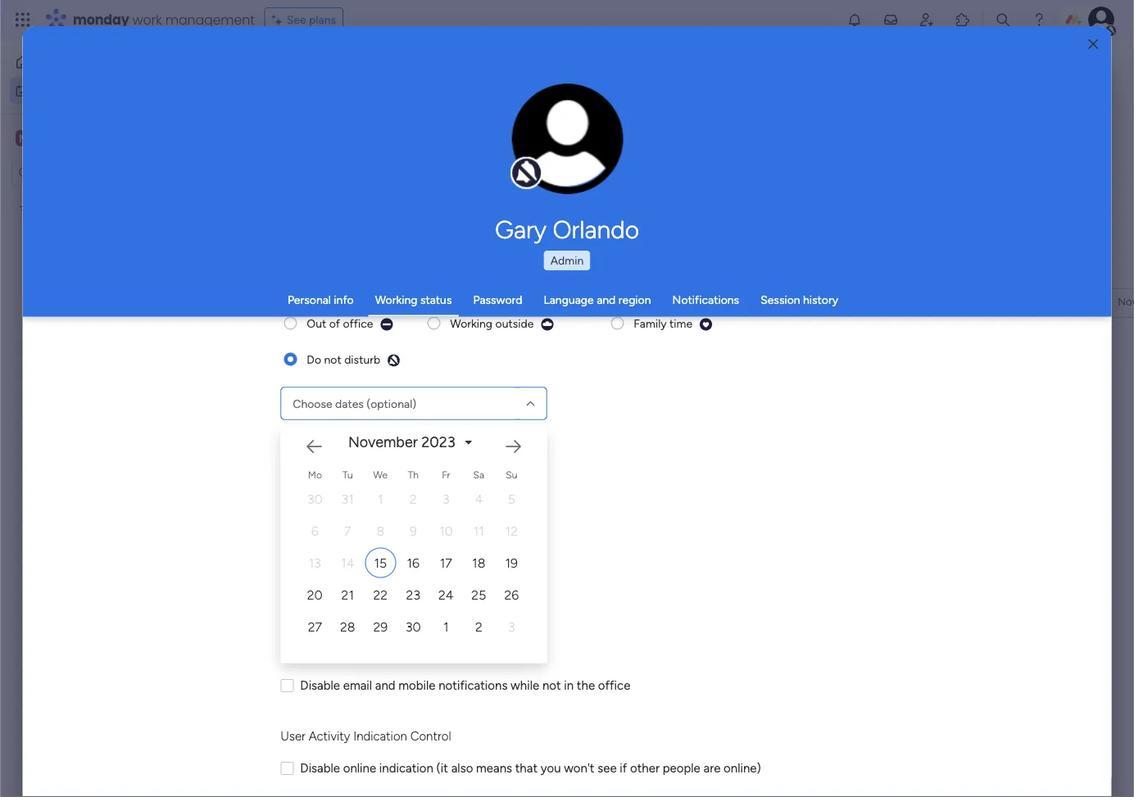 Task type: vqa. For each thing, say whether or not it's contained in the screenshot.
the bottom "See"
no



Task type: locate. For each thing, give the bounding box(es) containing it.
26
[[504, 587, 519, 603]]

1 inside button
[[443, 619, 448, 635]]

option
[[0, 196, 209, 199]]

khvhg link
[[683, 289, 834, 319]]

hide
[[427, 137, 451, 151]]

0 horizontal spatial preview image
[[379, 318, 393, 331]]

1 horizontal spatial office
[[598, 678, 630, 693]]

user activity indication control
[[280, 729, 451, 744]]

0 horizontal spatial office
[[343, 316, 373, 330]]

session
[[760, 293, 800, 307]]

week right next
[[313, 410, 351, 431]]

0 left tu
[[328, 474, 336, 488]]

work for my
[[55, 84, 80, 98]]

1 disable from the top
[[300, 678, 340, 693]]

we
[[373, 469, 387, 481]]

work
[[132, 10, 162, 29], [55, 84, 80, 98]]

choose dates (optional)
[[293, 397, 416, 411]]

1 vertical spatial week
[[313, 410, 351, 431]]

2 disable from the top
[[300, 761, 340, 776]]

working outside
[[450, 316, 533, 330]]

1 horizontal spatial and
[[597, 293, 616, 307]]

working down password link
[[450, 316, 492, 330]]

0 horizontal spatial not
[[324, 352, 341, 366]]

customize
[[544, 137, 599, 151]]

2 button
[[463, 612, 494, 642]]

1 horizontal spatial preview image
[[699, 318, 713, 331]]

working status link
[[375, 293, 452, 307]]

that
[[515, 761, 537, 776]]

notifications
[[438, 678, 507, 693]]

25
[[471, 587, 486, 603]]

0 vertical spatial disable
[[300, 678, 340, 693]]

preview image right outside
[[540, 318, 554, 331]]

next week / 0 items
[[276, 410, 405, 431]]

my work button
[[10, 77, 176, 104]]

workspace image
[[16, 129, 32, 147]]

not
[[324, 352, 341, 366], [542, 678, 561, 693]]

1 horizontal spatial work
[[132, 10, 162, 29]]

without a date / 0 items
[[276, 528, 440, 549]]

not right do
[[324, 352, 341, 366]]

of
[[329, 316, 340, 330]]

help image
[[1031, 11, 1047, 28]]

items up the 16 button
[[412, 533, 440, 547]]

27
[[308, 619, 322, 635]]

office right of
[[343, 316, 373, 330]]

1 down 24 button
[[443, 619, 448, 635]]

1 vertical spatial work
[[55, 84, 80, 98]]

/ up november
[[355, 410, 363, 431]]

16 button
[[397, 548, 429, 578]]

outside
[[495, 316, 533, 330]]

disable for disable online indication (it also means that you won't see if other people are online)
[[300, 761, 340, 776]]

not left in
[[542, 678, 561, 693]]

disable down activity
[[300, 761, 340, 776]]

1 button
[[430, 612, 461, 642]]

are
[[703, 761, 720, 776]]

1 horizontal spatial not
[[542, 678, 561, 693]]

items inside without a date / 0 items
[[412, 533, 440, 547]]

items inside later / 0 items
[[338, 474, 367, 488]]

items left "we"
[[338, 474, 367, 488]]

disable left email
[[300, 678, 340, 693]]

working left status
[[375, 293, 417, 307]]

and right email
[[375, 678, 395, 693]]

preview image for do not disturb
[[387, 354, 401, 367]]

info
[[334, 293, 354, 307]]

see plans button
[[264, 7, 343, 32]]

working status
[[375, 293, 452, 307]]

out
[[306, 316, 326, 330]]

online)
[[723, 761, 761, 776]]

gary orlando image
[[1088, 7, 1114, 33]]

disturb
[[344, 352, 380, 366]]

this week / 0 items
[[276, 351, 402, 372]]

management
[[165, 10, 255, 29]]

0 horizontal spatial preview image
[[387, 354, 401, 367]]

khvhg
[[685, 298, 716, 312]]

1 horizontal spatial working
[[450, 316, 492, 330]]

Filter dashboard by text search field
[[242, 131, 391, 157]]

disable email and mobile notifications while not in the office
[[300, 678, 630, 693]]

work right my
[[55, 84, 80, 98]]

22 button
[[365, 580, 396, 610]]

office
[[343, 316, 373, 330], [598, 678, 630, 693]]

1 horizontal spatial 1
[[443, 619, 448, 635]]

caret down image
[[465, 437, 471, 448]]

17 button
[[430, 548, 461, 578]]

preview image right disturb
[[387, 354, 401, 367]]

session history
[[760, 293, 838, 307]]

online
[[343, 761, 376, 776]]

hide done items
[[427, 137, 511, 151]]

0 horizontal spatial working
[[375, 293, 417, 307]]

activity
[[308, 729, 350, 744]]

work right monday
[[132, 10, 162, 29]]

0 inside without a date / 0 items
[[402, 533, 409, 547]]

and
[[597, 293, 616, 307], [375, 678, 395, 693]]

november 2023 region
[[280, 413, 1042, 663]]

mobile
[[398, 678, 435, 693]]

notifications image
[[846, 11, 863, 28]]

23
[[406, 587, 420, 603]]

week right this
[[310, 351, 348, 372]]

family time
[[633, 316, 692, 330]]

language and region link
[[544, 293, 651, 307]]

my work
[[36, 84, 80, 98]]

1 vertical spatial preview image
[[387, 354, 401, 367]]

a
[[338, 528, 348, 549]]

26 button
[[496, 580, 527, 610]]

items inside the this week / 0 items
[[374, 356, 402, 370]]

v2 overdue deadline image
[[1096, 295, 1109, 311]]

1 vertical spatial working
[[450, 316, 492, 330]]

password
[[473, 293, 522, 307]]

0 vertical spatial week
[[310, 351, 348, 372]]

1 horizontal spatial preview image
[[540, 318, 554, 331]]

1 up out
[[306, 297, 311, 311]]

week for next
[[313, 410, 351, 431]]

inbox image
[[882, 11, 899, 28]]

1 vertical spatial office
[[598, 678, 630, 693]]

0 horizontal spatial and
[[375, 678, 395, 693]]

preview image down khvhg
[[699, 318, 713, 331]]

0 vertical spatial not
[[324, 352, 341, 366]]

week
[[310, 351, 348, 372], [313, 410, 351, 431]]

list box
[[0, 193, 209, 446]]

notifications
[[672, 293, 739, 307]]

items
[[483, 137, 511, 151], [374, 356, 402, 370], [377, 415, 405, 429], [338, 474, 367, 488], [412, 533, 440, 547]]

items down (optional)
[[377, 415, 405, 429]]

means
[[476, 761, 512, 776]]

change profile picture
[[533, 147, 602, 175]]

preview image for out of office
[[379, 318, 393, 331]]

1 vertical spatial 1
[[443, 619, 448, 635]]

other
[[630, 761, 659, 776]]

0 down the choose dates (optional)
[[366, 415, 374, 429]]

28 button
[[332, 612, 363, 642]]

items right 'done'
[[483, 137, 511, 151]]

0 vertical spatial working
[[375, 293, 417, 307]]

0 up 16 in the bottom left of the page
[[402, 533, 409, 547]]

0 vertical spatial work
[[132, 10, 162, 29]]

select product image
[[15, 11, 31, 28]]

0 vertical spatial 1
[[306, 297, 311, 311]]

2
[[475, 619, 482, 635]]

home button
[[10, 49, 176, 75]]

2 preview image from the left
[[540, 318, 554, 331]]

and left region
[[597, 293, 616, 307]]

notifications link
[[672, 293, 739, 307]]

0 vertical spatial preview image
[[699, 318, 713, 331]]

0 vertical spatial and
[[597, 293, 616, 307]]

later
[[276, 469, 313, 490]]

preview image down the working status
[[379, 318, 393, 331]]

preview image
[[379, 318, 393, 331], [540, 318, 554, 331]]

language
[[544, 293, 594, 307]]

0 horizontal spatial work
[[55, 84, 80, 98]]

1 preview image from the left
[[379, 318, 393, 331]]

1 vertical spatial disable
[[300, 761, 340, 776]]

0 up the choose dates (optional)
[[363, 356, 371, 370]]

office right the
[[598, 678, 630, 693]]

30
[[405, 619, 421, 635]]

tu
[[342, 469, 353, 481]]

main
[[38, 130, 66, 146]]

0 vertical spatial office
[[343, 316, 373, 330]]

items up (optional)
[[374, 356, 402, 370]]

preview image
[[699, 318, 713, 331], [387, 354, 401, 367]]

work inside button
[[55, 84, 80, 98]]

search everything image
[[995, 11, 1011, 28]]



Task type: describe. For each thing, give the bounding box(es) containing it.
28
[[340, 619, 355, 635]]

20
[[307, 587, 322, 603]]

preview image for family time
[[699, 318, 713, 331]]

apps image
[[955, 11, 971, 28]]

without
[[276, 528, 334, 549]]

session history link
[[760, 293, 838, 307]]

out of office
[[306, 316, 373, 330]]

2023
[[421, 433, 455, 451]]

18 button
[[463, 548, 494, 578]]

fr
[[442, 469, 450, 481]]

november 2023
[[348, 433, 455, 451]]

20 button
[[299, 580, 330, 610]]

27 button
[[299, 612, 330, 642]]

see
[[287, 13, 306, 27]]

change profile picture button
[[512, 84, 623, 195]]

project
[[266, 297, 303, 311]]

close image
[[1088, 38, 1098, 50]]

next
[[276, 410, 309, 431]]

0 horizontal spatial 1
[[306, 297, 311, 311]]

monday work management
[[73, 10, 255, 29]]

history
[[803, 293, 838, 307]]

email
[[343, 678, 372, 693]]

if
[[619, 761, 627, 776]]

change
[[533, 147, 569, 161]]

date
[[352, 528, 387, 549]]

in
[[564, 678, 573, 693]]

21 button
[[332, 580, 363, 610]]

30 button
[[397, 612, 429, 642]]

0 inside next week / 0 items
[[366, 415, 374, 429]]

workspace
[[70, 130, 134, 146]]

1 vertical spatial and
[[375, 678, 395, 693]]

do not disturb
[[306, 352, 380, 366]]

see plans
[[287, 13, 336, 27]]

main workspace
[[38, 130, 134, 146]]

/ right later on the bottom of the page
[[317, 469, 324, 490]]

(optional)
[[366, 397, 416, 411]]

preview image for working outside
[[540, 318, 554, 331]]

mo
[[308, 469, 322, 481]]

17
[[440, 555, 452, 571]]

done
[[454, 137, 480, 151]]

personal info
[[288, 293, 354, 307]]

profile
[[572, 147, 602, 161]]

choose
[[293, 397, 332, 411]]

29
[[373, 619, 387, 635]]

su
[[506, 469, 517, 481]]

disable for disable email and mobile notifications while not in the office
[[300, 678, 340, 693]]

customize button
[[518, 131, 606, 157]]

indication
[[379, 761, 433, 776]]

(it
[[436, 761, 448, 776]]

project 1
[[266, 297, 311, 311]]

15
[[374, 555, 387, 571]]

this
[[276, 351, 306, 372]]

user
[[280, 729, 305, 744]]

items inside next week / 0 items
[[377, 415, 405, 429]]

home
[[38, 55, 69, 69]]

25 button
[[463, 580, 494, 610]]

orlando
[[553, 215, 639, 244]]

15 button
[[365, 548, 396, 578]]

working for working outside
[[450, 316, 492, 330]]

0 inside later / 0 items
[[328, 474, 336, 488]]

gary orlando button
[[342, 215, 792, 244]]

the
[[576, 678, 595, 693]]

0 inside the this week / 0 items
[[363, 356, 371, 370]]

invite members image
[[919, 11, 935, 28]]

personal
[[288, 293, 331, 307]]

m
[[19, 131, 29, 145]]

monday
[[73, 10, 129, 29]]

time
[[669, 316, 692, 330]]

th
[[408, 469, 418, 481]]

sa
[[473, 469, 484, 481]]

work for monday
[[132, 10, 162, 29]]

control
[[410, 729, 451, 744]]

1 vertical spatial not
[[542, 678, 561, 693]]

week for this
[[310, 351, 348, 372]]

19 button
[[496, 548, 527, 578]]

working for working status
[[375, 293, 417, 307]]

indication
[[353, 729, 407, 744]]

24 button
[[430, 580, 461, 610]]

picture
[[551, 161, 584, 175]]

/ down out of office
[[352, 351, 360, 372]]

dates
[[335, 397, 363, 411]]

gary orlando
[[495, 215, 639, 244]]

also
[[451, 761, 473, 776]]

admin
[[550, 254, 584, 268]]

21
[[341, 587, 354, 603]]

/ right 'date'
[[390, 528, 398, 549]]

29 button
[[365, 612, 396, 642]]

workspace selection element
[[16, 128, 137, 150]]

do
[[306, 352, 321, 366]]

16
[[407, 555, 419, 571]]

won't
[[564, 761, 594, 776]]

disable online indication (it also means that you won't see if other people are online)
[[300, 761, 761, 776]]



